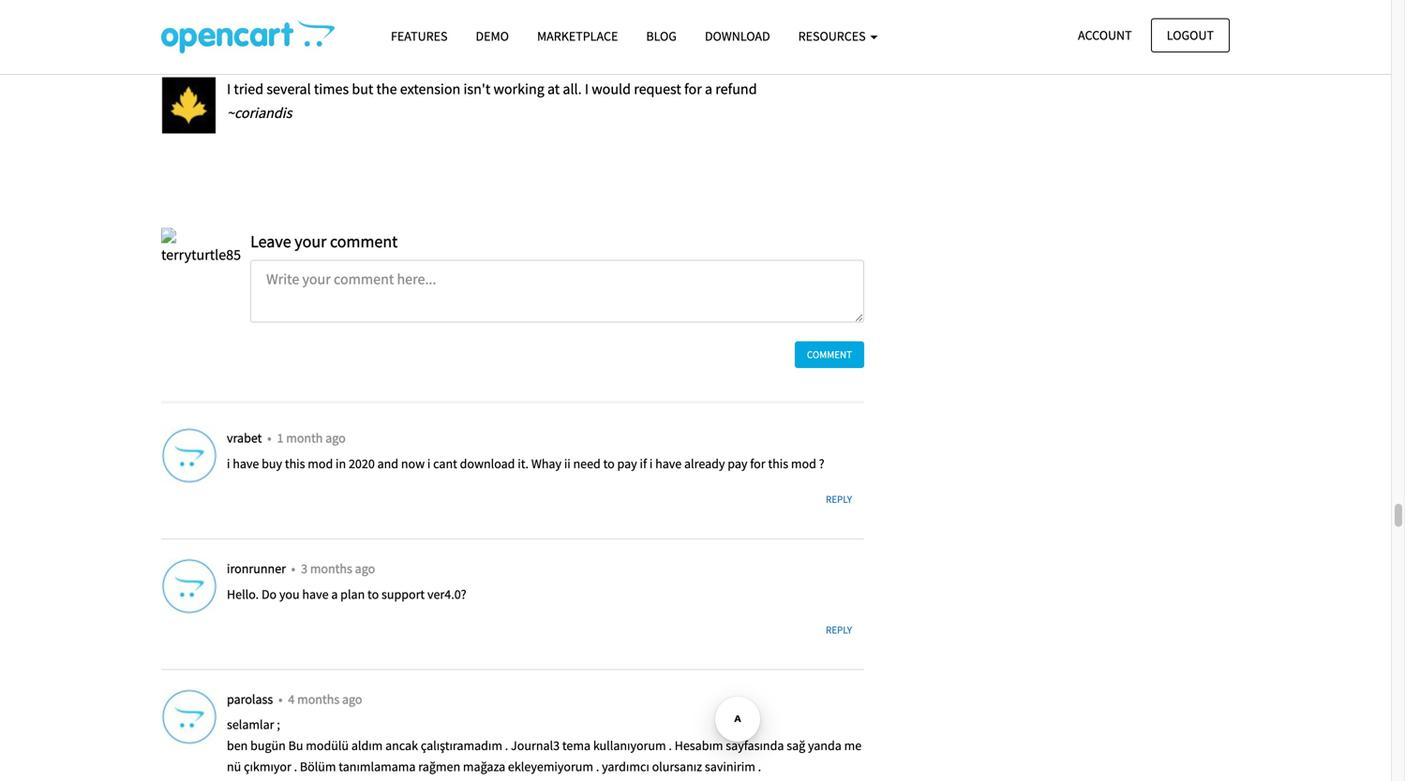 Task type: vqa. For each thing, say whether or not it's contained in the screenshot.
OPENCART - BLOG image
no



Task type: locate. For each thing, give the bounding box(es) containing it.
2 i from the left
[[427, 456, 431, 473]]

2 horizontal spatial i
[[649, 456, 653, 473]]

0 horizontal spatial i
[[227, 80, 231, 98]]

tried
[[234, 80, 264, 98]]

1 vertical spatial to
[[603, 456, 615, 473]]

months for 3
[[310, 561, 352, 577]]

to
[[287, 18, 300, 36], [603, 456, 615, 473], [367, 586, 379, 603]]

to right plan
[[367, 586, 379, 603]]

1 vertical spatial months
[[297, 691, 339, 708]]

~coriandis
[[227, 104, 292, 122]]

?
[[819, 456, 824, 473]]

support
[[381, 586, 425, 603]]

2 vertical spatial to
[[367, 586, 379, 603]]

1 horizontal spatial need
[[573, 456, 601, 473]]

working inside the i tried several times but the extension isn't working at all. i would request for a refund ~coriandis
[[493, 80, 544, 98]]

2 horizontal spatial have
[[655, 456, 682, 473]]

mod
[[308, 456, 333, 473], [791, 456, 816, 473]]

3 i from the left
[[649, 456, 653, 473]]

features
[[391, 28, 448, 45]]

comment button
[[795, 342, 864, 368]]

extension
[[400, 80, 460, 98]]

. down sayfasında at the right bottom of the page
[[758, 759, 761, 776]]

0 vertical spatial reply
[[826, 493, 852, 506]]

2 this from the left
[[768, 456, 788, 473]]

2 mod from the left
[[791, 456, 816, 473]]

i left tried
[[227, 80, 231, 98]]

but
[[352, 80, 373, 98]]

i
[[227, 80, 231, 98], [585, 80, 589, 98]]

0 horizontal spatial mod
[[308, 456, 333, 473]]

need inside i have buy this mod in 2020 and now i cant download it. whay ii need to pay if i have already pay for this mod ? reply
[[573, 456, 601, 473]]

rağmen
[[418, 759, 460, 776]]

0 vertical spatial a
[[705, 80, 712, 98]]

ekleyemiyorum
[[508, 759, 593, 776]]

ago up plan
[[355, 561, 375, 577]]

himself
[[584, 18, 630, 36]]

0 horizontal spatial need
[[253, 18, 284, 36]]

logout link
[[1151, 18, 1230, 52]]

still
[[417, 18, 440, 36]]

it.
[[518, 456, 529, 473]]

i right if
[[649, 456, 653, 473]]

1 horizontal spatial me
[[844, 738, 862, 755]]

whay
[[531, 456, 562, 473]]

1 horizontal spatial mod
[[791, 456, 816, 473]]

for down single
[[492, 18, 510, 36]]

write
[[657, 0, 689, 12]]

you up ~geekabdel
[[227, 18, 250, 36]]

and left now
[[377, 456, 398, 473]]

.
[[505, 738, 508, 755], [669, 738, 672, 755], [294, 759, 297, 776], [596, 759, 599, 776], [758, 759, 761, 776]]

reply button for hello. do you have a plan to support  ver4.0?
[[814, 617, 864, 644]]

1 vertical spatial working
[[493, 80, 544, 98]]

download link
[[691, 20, 784, 53]]

1 horizontal spatial this
[[768, 456, 788, 473]]

1 vertical spatial me
[[844, 738, 862, 755]]

1 horizontal spatial working
[[493, 80, 544, 98]]

me inside the tools is not working for me , and it's for single domain , they dont write that in tool's description you need to contact seller and still waiting for install it by himself ~geekabdel
[[396, 0, 416, 12]]

months right 3
[[310, 561, 352, 577]]

the inside the i tried several times but the extension isn't working at all. i would request for a refund ~coriandis
[[376, 80, 397, 98]]

2 i from the left
[[585, 80, 589, 98]]

Leave your comment text field
[[250, 260, 864, 323]]

to inside i have buy this mod in 2020 and now i cant download it. whay ii need to pay if i have already pay for this mod ? reply
[[603, 456, 615, 473]]

yardımcı
[[602, 759, 649, 776]]

the right but
[[376, 80, 397, 98]]

for right request
[[684, 80, 702, 98]]

1 vertical spatial ago
[[355, 561, 375, 577]]

have down vrabet
[[233, 456, 259, 473]]

you inside the tools is not working for me , and it's for single domain , they dont write that in tool's description you need to contact seller and still waiting for install it by himself ~geekabdel
[[227, 18, 250, 36]]

need down tools
[[253, 18, 284, 36]]

1 horizontal spatial i
[[427, 456, 431, 473]]

1 i from the left
[[227, 456, 230, 473]]

have down 3
[[302, 586, 329, 603]]

resources link
[[784, 20, 892, 53]]

in
[[720, 0, 732, 12], [336, 456, 346, 473]]

2 , from the left
[[586, 0, 590, 12]]

you
[[227, 18, 250, 36], [279, 586, 300, 603]]

, up the still
[[419, 0, 423, 12]]

1 horizontal spatial in
[[720, 0, 732, 12]]

working left the at
[[493, 80, 544, 98]]

to left if
[[603, 456, 615, 473]]

a
[[705, 80, 712, 98], [331, 586, 338, 603]]

0 vertical spatial ago
[[325, 430, 346, 447]]

aldım
[[351, 738, 383, 755]]

me
[[396, 0, 416, 12], [844, 738, 862, 755]]

1 vertical spatial you
[[279, 586, 300, 603]]

and left the still
[[390, 18, 414, 36]]

description
[[773, 0, 844, 12]]

1 month ago
[[277, 430, 346, 447]]

i
[[227, 456, 230, 473], [427, 456, 431, 473], [649, 456, 653, 473]]

sağ
[[787, 738, 805, 755]]

1 reply from the top
[[826, 493, 852, 506]]

0 horizontal spatial working
[[322, 0, 373, 12]]

working
[[322, 0, 373, 12], [493, 80, 544, 98]]

ancak
[[385, 738, 418, 755]]

parolass image
[[161, 689, 217, 745]]

0 horizontal spatial a
[[331, 586, 338, 603]]

1 horizontal spatial ,
[[586, 0, 590, 12]]

,
[[419, 0, 423, 12], [586, 0, 590, 12]]

me inside selamlar ; ben bugün bu modülü aldım ancak çalıştıramadım . journal3 tema kullanıyorum . hesabım sayfasında sağ yanda me nü çıkmıyor . bölüm tanımlamama rağmen mağaza ekleyemiyorum . yardımcı olursanız savinirim .
[[844, 738, 862, 755]]

buy
[[262, 456, 282, 473]]

1 vertical spatial and
[[390, 18, 414, 36]]

2 vertical spatial and
[[377, 456, 398, 473]]

need right ii
[[573, 456, 601, 473]]

1 vertical spatial reply button
[[814, 617, 864, 644]]

mod left ?
[[791, 456, 816, 473]]

2 reply from the top
[[826, 624, 852, 637]]

0 horizontal spatial this
[[285, 456, 305, 473]]

in inside i have buy this mod in 2020 and now i cant download it. whay ii need to pay if i have already pay for this mod ? reply
[[336, 456, 346, 473]]

0 vertical spatial reply button
[[814, 486, 864, 513]]

1
[[277, 430, 283, 447]]

0 horizontal spatial i
[[227, 456, 230, 473]]

0 horizontal spatial you
[[227, 18, 250, 36]]

0 vertical spatial need
[[253, 18, 284, 36]]

i right all.
[[585, 80, 589, 98]]

you right the do
[[279, 586, 300, 603]]

1 horizontal spatial the
[[376, 80, 397, 98]]

have right if
[[655, 456, 682, 473]]

plan
[[340, 586, 365, 603]]

leave
[[250, 231, 291, 252]]

1 vertical spatial reply
[[826, 624, 852, 637]]

features link
[[377, 20, 462, 53]]

comment
[[807, 348, 852, 361]]

0 vertical spatial in
[[720, 0, 732, 12]]

that
[[692, 0, 717, 12]]

1 horizontal spatial pay
[[728, 456, 747, 473]]

ago up aldım
[[342, 691, 362, 708]]

1 horizontal spatial have
[[302, 586, 329, 603]]

logout
[[1167, 27, 1214, 44]]

me up features
[[396, 0, 416, 12]]

ben
[[227, 738, 248, 755]]

0 horizontal spatial me
[[396, 0, 416, 12]]

1 horizontal spatial a
[[705, 80, 712, 98]]

need inside the tools is not working for me , and it's for single domain , they dont write that in tool's description you need to contact seller and still waiting for install it by himself ~geekabdel
[[253, 18, 284, 36]]

vrabet image
[[161, 428, 217, 484]]

a left plan
[[331, 586, 338, 603]]

0 vertical spatial you
[[227, 18, 250, 36]]

i down vrabet
[[227, 456, 230, 473]]

0 horizontal spatial the
[[227, 0, 248, 12]]

marketplace link
[[523, 20, 632, 53]]

pay
[[617, 456, 637, 473], [728, 456, 747, 473]]

1 vertical spatial in
[[336, 456, 346, 473]]

and up the still
[[426, 0, 450, 12]]

0 horizontal spatial pay
[[617, 456, 637, 473]]

0 horizontal spatial to
[[287, 18, 300, 36]]

0 vertical spatial me
[[396, 0, 416, 12]]

0 vertical spatial working
[[322, 0, 373, 12]]

for up seller
[[376, 0, 393, 12]]

0 horizontal spatial ,
[[419, 0, 423, 12]]

0 horizontal spatial have
[[233, 456, 259, 473]]

1 vertical spatial the
[[376, 80, 397, 98]]

pay right already
[[728, 456, 747, 473]]

months
[[310, 561, 352, 577], [297, 691, 339, 708]]

to down is
[[287, 18, 300, 36]]

tools
[[251, 0, 282, 12]]

in right that
[[720, 0, 732, 12]]

0 vertical spatial months
[[310, 561, 352, 577]]

hello. do you have a plan to support  ver4.0?
[[227, 586, 466, 603]]

, left 'they'
[[586, 0, 590, 12]]

opencart - multivendor | multiseller supplier marketplace image
[[161, 20, 335, 53]]

the left tools
[[227, 0, 248, 12]]

for inside i have buy this mod in 2020 and now i cant download it. whay ii need to pay if i have already pay for this mod ? reply
[[750, 456, 765, 473]]

have
[[233, 456, 259, 473], [655, 456, 682, 473], [302, 586, 329, 603]]

pay left if
[[617, 456, 637, 473]]

ago right month
[[325, 430, 346, 447]]

0 vertical spatial to
[[287, 18, 300, 36]]

in left 2020
[[336, 456, 346, 473]]

2 vertical spatial ago
[[342, 691, 362, 708]]

request
[[634, 80, 681, 98]]

1 pay from the left
[[617, 456, 637, 473]]

2 reply button from the top
[[814, 617, 864, 644]]

2 horizontal spatial to
[[603, 456, 615, 473]]

kullanıyorum
[[593, 738, 666, 755]]

for right already
[[750, 456, 765, 473]]

1 horizontal spatial you
[[279, 586, 300, 603]]

times
[[314, 80, 349, 98]]

sayfasında
[[726, 738, 784, 755]]

0 horizontal spatial in
[[336, 456, 346, 473]]

this right buy
[[285, 456, 305, 473]]

1 horizontal spatial i
[[585, 80, 589, 98]]

for right it's
[[474, 0, 492, 12]]

a inside the i tried several times but the extension isn't working at all. i would request for a refund ~coriandis
[[705, 80, 712, 98]]

me right yanda
[[844, 738, 862, 755]]

the
[[227, 0, 248, 12], [376, 80, 397, 98]]

mod down 1 month ago
[[308, 456, 333, 473]]

0 vertical spatial the
[[227, 0, 248, 12]]

it's
[[453, 0, 472, 12]]

do
[[261, 586, 277, 603]]

for
[[376, 0, 393, 12], [474, 0, 492, 12], [492, 18, 510, 36], [684, 80, 702, 98], [750, 456, 765, 473]]

1 reply button from the top
[[814, 486, 864, 513]]

1 vertical spatial need
[[573, 456, 601, 473]]

i right now
[[427, 456, 431, 473]]

a left refund
[[705, 80, 712, 98]]

months right 4
[[297, 691, 339, 708]]

single
[[495, 0, 532, 12]]

working up contact
[[322, 0, 373, 12]]

mağaza
[[463, 759, 505, 776]]

this left ?
[[768, 456, 788, 473]]



Task type: describe. For each thing, give the bounding box(es) containing it.
reply button for i have buy this mod in 2020 and now i cant download it. whay ii need to pay if i have already pay for this mod ?
[[814, 486, 864, 513]]

4
[[288, 691, 295, 708]]

reply inside i have buy this mod in 2020 and now i cant download it. whay ii need to pay if i have already pay for this mod ? reply
[[826, 493, 852, 506]]

to inside the tools is not working for me , and it's for single domain , they dont write that in tool's description you need to contact seller and still waiting for install it by himself ~geekabdel
[[287, 18, 300, 36]]

hesabım
[[675, 738, 723, 755]]

domain
[[535, 0, 583, 12]]

download
[[705, 28, 770, 45]]

0 vertical spatial and
[[426, 0, 450, 12]]

reply inside button
[[826, 624, 852, 637]]

all.
[[563, 80, 582, 98]]

;
[[277, 717, 280, 734]]

months for 4
[[297, 691, 339, 708]]

modülü
[[306, 738, 349, 755]]

refund
[[715, 80, 757, 98]]

journal3
[[511, 738, 560, 755]]

working inside the tools is not working for me , and it's for single domain , they dont write that in tool's description you need to contact seller and still waiting for install it by himself ~geekabdel
[[322, 0, 373, 12]]

at
[[547, 80, 560, 98]]

leave your comment
[[250, 231, 398, 252]]

çalıştıramadım
[[421, 738, 502, 755]]

ago for 1 month ago
[[325, 430, 346, 447]]

for inside the i tried several times but the extension isn't working at all. i would request for a refund ~coriandis
[[684, 80, 702, 98]]

dont
[[624, 0, 654, 12]]

would
[[592, 80, 631, 98]]

your
[[295, 231, 327, 252]]

. up olursanız
[[669, 738, 672, 755]]

several
[[267, 80, 311, 98]]

parolass
[[227, 691, 276, 708]]

cant
[[433, 456, 457, 473]]

3
[[301, 561, 307, 577]]

çıkmıyor
[[244, 759, 291, 776]]

4 months ago
[[288, 691, 362, 708]]

yanda
[[808, 738, 842, 755]]

account link
[[1062, 18, 1148, 52]]

it
[[554, 18, 562, 36]]

seller
[[353, 18, 387, 36]]

i tried several times but the extension isn't working at all. i would request for a refund ~coriandis
[[227, 80, 757, 122]]

savinirim
[[705, 759, 755, 776]]

1 this from the left
[[285, 456, 305, 473]]

blog link
[[632, 20, 691, 53]]

geekabdel image
[[161, 0, 217, 47]]

ago for 4 months ago
[[342, 691, 362, 708]]

the inside the tools is not working for me , and it's for single domain , they dont write that in tool's description you need to contact seller and still waiting for install it by himself ~geekabdel
[[227, 0, 248, 12]]

1 i from the left
[[227, 80, 231, 98]]

already
[[684, 456, 725, 473]]

hello.
[[227, 586, 259, 603]]

they
[[593, 0, 621, 12]]

~geekabdel
[[227, 42, 299, 60]]

blog
[[646, 28, 677, 45]]

demo
[[476, 28, 509, 45]]

bölüm
[[300, 759, 336, 776]]

i have buy this mod in 2020 and now i cant download it. whay ii need to pay if i have already pay for this mod ? reply
[[227, 456, 852, 506]]

resources
[[798, 28, 868, 45]]

in inside the tools is not working for me , and it's for single domain , they dont write that in tool's description you need to contact seller and still waiting for install it by himself ~geekabdel
[[720, 0, 732, 12]]

install
[[513, 18, 551, 36]]

account
[[1078, 27, 1132, 44]]

. down bu
[[294, 759, 297, 776]]

contact
[[303, 18, 350, 36]]

. left yardımcı
[[596, 759, 599, 776]]

1 , from the left
[[419, 0, 423, 12]]

coriandis image
[[161, 77, 217, 134]]

if
[[640, 456, 647, 473]]

selamlar
[[227, 717, 274, 734]]

by
[[565, 18, 581, 36]]

tema
[[562, 738, 591, 755]]

waiting
[[443, 18, 489, 36]]

2020
[[349, 456, 375, 473]]

olursanız
[[652, 759, 702, 776]]

1 horizontal spatial to
[[367, 586, 379, 603]]

bugün
[[250, 738, 286, 755]]

1 mod from the left
[[308, 456, 333, 473]]

terryturtle85 image
[[161, 228, 241, 267]]

ironrunner
[[227, 561, 289, 577]]

1 vertical spatial a
[[331, 586, 338, 603]]

isn't
[[463, 80, 490, 98]]

nü
[[227, 759, 241, 776]]

comment
[[330, 231, 398, 252]]

ii
[[564, 456, 571, 473]]

. left journal3
[[505, 738, 508, 755]]

3 months ago
[[301, 561, 375, 577]]

not
[[298, 0, 319, 12]]

and inside i have buy this mod in 2020 and now i cant download it. whay ii need to pay if i have already pay for this mod ? reply
[[377, 456, 398, 473]]

ver4.0?
[[427, 586, 466, 603]]

the tools is not working for me , and it's for single domain , they dont write that in tool's description you need to contact seller and still waiting for install it by himself ~geekabdel
[[227, 0, 844, 60]]

tanımlamama
[[339, 759, 416, 776]]

is
[[285, 0, 295, 12]]

2 pay from the left
[[728, 456, 747, 473]]

download
[[460, 456, 515, 473]]

month
[[286, 430, 323, 447]]

tool's
[[735, 0, 770, 12]]

vrabet
[[227, 430, 265, 447]]

demo link
[[462, 20, 523, 53]]

ironrunner image
[[161, 559, 217, 615]]

bu
[[288, 738, 303, 755]]

ago for 3 months ago
[[355, 561, 375, 577]]



